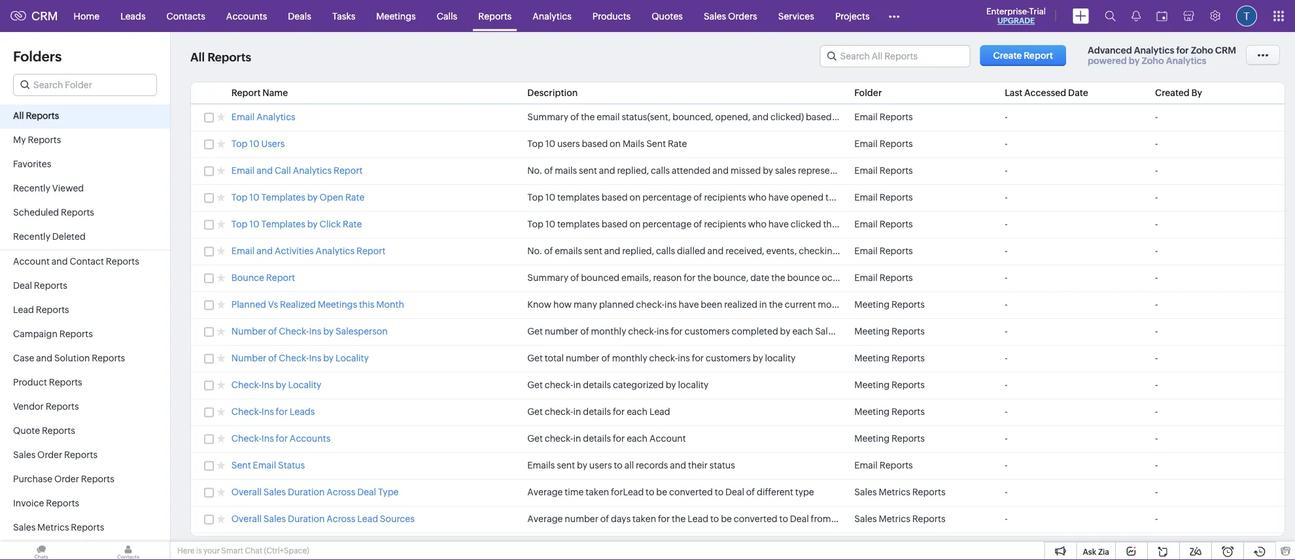 Task type: describe. For each thing, give the bounding box(es) containing it.
of left days
[[601, 514, 609, 525]]

no. of mails sent and replied, calls attended and missed by sales representatives
[[528, 166, 864, 176]]

the down average time taken forlead to be converted to deal of different type
[[672, 514, 686, 525]]

lead up "campaign"
[[13, 305, 34, 315]]

status
[[710, 461, 736, 471]]

sales inside 'sales orders' link
[[704, 11, 727, 21]]

recently viewed
[[13, 183, 84, 194]]

tasks
[[860, 246, 881, 257]]

sales inside sales metrics reports link
[[13, 523, 36, 533]]

from
[[811, 514, 832, 525]]

on for top 10 users based on mails sent rate
[[610, 139, 621, 149]]

number for number of check-ins by locality
[[232, 353, 267, 364]]

bounce
[[232, 273, 264, 283]]

and right the dialled
[[708, 246, 724, 257]]

calls
[[437, 11, 458, 21]]

status
[[278, 461, 305, 471]]

scheduled reports
[[13, 207, 94, 218]]

calls for attended
[[651, 166, 670, 176]]

report up this
[[357, 246, 386, 257]]

case and solution reports link
[[0, 348, 170, 372]]

1 vertical spatial all
[[13, 111, 24, 121]]

1 horizontal spatial zoho
[[1192, 45, 1214, 56]]

account and contact reports
[[13, 257, 139, 267]]

lead right various
[[866, 514, 887, 525]]

case and solution reports
[[13, 353, 125, 364]]

profile element
[[1229, 0, 1266, 32]]

replied, for dialled
[[623, 246, 655, 257]]

by down get total number of monthly check-ins for customers by locality
[[666, 380, 676, 391]]

1 horizontal spatial all reports
[[190, 51, 251, 64]]

0 vertical spatial monthly
[[591, 327, 627, 337]]

contacts image
[[87, 543, 170, 561]]

account inside the account and contact reports link
[[13, 257, 50, 267]]

get check-in details for each lead
[[528, 407, 671, 418]]

top 10 users link
[[232, 139, 285, 151]]

and left missed
[[713, 166, 729, 176]]

0 horizontal spatial locality
[[678, 380, 709, 391]]

number of check-ins by salesperson
[[232, 327, 388, 337]]

and left clicked)
[[753, 112, 769, 122]]

average for average time taken forlead to be converted to deal of different type
[[528, 488, 563, 498]]

metrics inside sales metrics reports link
[[37, 523, 69, 533]]

created
[[1156, 88, 1190, 98]]

opened,
[[716, 112, 751, 122]]

no. of emails sent and replied, calls dialled and received, events, checkins, and tasks listed by date and sales representatives
[[528, 246, 1048, 257]]

top 10 templates by open rate link
[[232, 192, 365, 205]]

of left bounced
[[571, 273, 579, 283]]

summary for summary of the email status(sent, bounced, opened, and clicked) based on date, template, module and user
[[528, 112, 569, 122]]

in for get check-in details for each lead
[[574, 407, 581, 418]]

sales up various
[[855, 488, 877, 498]]

email and call analytics report
[[232, 166, 363, 176]]

accessed
[[1025, 88, 1067, 98]]

emails sent by users to all records and their status
[[528, 461, 736, 471]]

by right created
[[1192, 88, 1203, 98]]

of down "description" in the left of the page
[[571, 112, 579, 122]]

report up vs
[[266, 273, 295, 283]]

by right completed at the bottom right
[[780, 327, 791, 337]]

days
[[611, 514, 631, 525]]

vendor
[[13, 402, 44, 412]]

who for clicked
[[748, 219, 767, 230]]

0 vertical spatial rate
[[668, 139, 687, 149]]

check-ins for leads
[[232, 407, 315, 418]]

date
[[1069, 88, 1089, 98]]

and left user
[[947, 112, 964, 122]]

overall sales duration across lead sources
[[232, 514, 415, 525]]

sales inside overall sales duration across lead sources link
[[264, 514, 286, 525]]

1 bounce from the left
[[788, 273, 820, 283]]

across for lead
[[327, 514, 356, 525]]

create
[[994, 50, 1023, 61]]

email for top 10 templates based on percentage of recipients who have opened the email
[[842, 192, 865, 203]]

2 email reports from the top
[[855, 139, 913, 149]]

have for opened
[[769, 192, 789, 203]]

sales order reports
[[13, 450, 98, 461]]

analytics right call
[[293, 166, 332, 176]]

trial
[[1030, 6, 1046, 16]]

and up bounced
[[604, 246, 621, 257]]

the right opened
[[826, 192, 840, 203]]

1 vertical spatial users
[[590, 461, 612, 471]]

received,
[[726, 246, 765, 257]]

top for top 10 templates by open rate
[[232, 192, 248, 203]]

activities
[[275, 246, 314, 257]]

check-ins for accounts link
[[232, 434, 331, 446]]

for down check-ins by locality link
[[276, 407, 288, 418]]

summary of the email status(sent, bounced, opened, and clicked) based on date, template, module and user
[[528, 112, 984, 122]]

of left different
[[747, 488, 755, 498]]

for right reason
[[684, 273, 696, 283]]

average for average number of days taken for the lead to be converted to deal from various lead sources
[[528, 514, 563, 525]]

sources
[[889, 514, 922, 525]]

occurred,
[[822, 273, 863, 283]]

of up get check-in details categorized by locality
[[602, 353, 610, 364]]

meeting reports for get total number of monthly check-ins for customers by locality
[[855, 353, 925, 364]]

month
[[818, 300, 846, 310]]

by right listed
[[908, 246, 919, 257]]

of up check-ins by locality
[[268, 353, 277, 364]]

sales inside sales order reports link
[[13, 450, 36, 461]]

0 horizontal spatial all reports
[[13, 111, 59, 121]]

email and activities analytics report
[[232, 246, 386, 257]]

1 horizontal spatial all
[[190, 51, 205, 64]]

top 10 templates based on percentage of recipients who have opened the email
[[528, 192, 865, 203]]

sent for mails
[[579, 166, 597, 176]]

for up "all"
[[613, 434, 625, 444]]

metrics for average number of days taken for the lead to be converted to deal from various lead sources
[[879, 514, 911, 525]]

ins for for
[[657, 327, 669, 337]]

email for top 10 templates based on percentage of recipients who have clicked the email
[[839, 219, 862, 230]]

overall for overall sales duration across deal type
[[232, 488, 262, 498]]

of down many on the left
[[581, 327, 589, 337]]

by down planned vs realized meetings this month link
[[323, 327, 334, 337]]

2 vertical spatial ins
[[678, 353, 690, 364]]

quote
[[13, 426, 40, 437]]

number of check-ins by salesperson link
[[232, 327, 388, 339]]

signals image
[[1132, 10, 1141, 22]]

in right realized
[[760, 300, 768, 310]]

0 horizontal spatial zoho
[[1142, 56, 1165, 66]]

and left tasks
[[842, 246, 858, 257]]

invoice
[[13, 499, 44, 509]]

check- for check-ins by locality
[[232, 380, 262, 391]]

contacts link
[[156, 0, 216, 32]]

this
[[359, 300, 375, 310]]

1 vertical spatial number
[[566, 353, 600, 364]]

by right missed
[[763, 166, 774, 176]]

recently viewed link
[[0, 177, 170, 202]]

for inside advanced analytics for zoho crm powered by zoho analytics
[[1177, 45, 1190, 56]]

percentage for opened
[[643, 192, 692, 203]]

deal left type
[[357, 488, 376, 498]]

the up top 10 users based on mails sent rate
[[581, 112, 595, 122]]

sales inside overall sales duration across deal type link
[[264, 488, 286, 498]]

to down different
[[780, 514, 789, 525]]

number of check-ins by locality
[[232, 353, 369, 364]]

contacts
[[167, 11, 205, 21]]

1 vertical spatial leads
[[290, 407, 315, 418]]

and up bounce report
[[257, 246, 273, 257]]

0 vertical spatial customers
[[685, 327, 730, 337]]

type
[[378, 488, 399, 498]]

number for number of check-ins by salesperson
[[232, 327, 267, 337]]

accounts link
[[216, 0, 278, 32]]

to down the "status"
[[715, 488, 724, 498]]

emails
[[555, 246, 583, 257]]

ins inside number of check-ins by locality link
[[309, 353, 322, 364]]

of down top 10 templates based on percentage of recipients who have opened the email
[[694, 219, 703, 230]]

lead left the sources on the left bottom of page
[[357, 514, 378, 525]]

by down completed at the bottom right
[[753, 353, 764, 364]]

to left "all"
[[614, 461, 623, 471]]

email reports for on
[[855, 112, 913, 122]]

bounced
[[581, 273, 620, 283]]

campaign reports
[[13, 329, 93, 340]]

purchase order reports
[[13, 474, 114, 485]]

by up the time on the left of the page
[[577, 461, 588, 471]]

for down 'get number of monthly check-ins for customers completed by each salesperson' at the bottom
[[692, 353, 704, 364]]

solution
[[54, 353, 90, 364]]

email reports for by
[[855, 166, 913, 176]]

1 horizontal spatial sent
[[647, 139, 666, 149]]

the left record
[[865, 273, 879, 283]]

my reports
[[13, 135, 61, 145]]

meeting reports for get check-in details for each lead
[[855, 407, 925, 418]]

events,
[[767, 246, 797, 257]]

the left the bounce,
[[698, 273, 712, 283]]

your
[[204, 547, 220, 556]]

opened
[[791, 192, 824, 203]]

0 horizontal spatial taken
[[586, 488, 609, 498]]

of down no. of mails sent and replied, calls attended and missed by sales representatives
[[694, 192, 703, 203]]

email reports for opened
[[855, 192, 913, 203]]

planned vs realized meetings this month
[[232, 300, 404, 310]]

1 horizontal spatial account
[[650, 434, 686, 444]]

details for locality
[[583, 380, 611, 391]]

0 vertical spatial leads
[[121, 11, 146, 21]]

based for top 10 users based on mails sent rate
[[582, 139, 608, 149]]

analytics down name
[[257, 112, 296, 122]]

10 for top 10 templates based on percentage of recipients who have clicked the email
[[546, 219, 556, 230]]

tasks
[[332, 11, 356, 21]]

by inside advanced analytics for zoho crm powered by zoho analytics
[[1129, 56, 1140, 66]]

services link
[[768, 0, 825, 32]]

analytics down calendar image on the right top of the page
[[1135, 45, 1175, 56]]

report name
[[232, 88, 288, 98]]

ask zia
[[1083, 548, 1110, 557]]

report inside button
[[1024, 50, 1054, 61]]

create report button
[[981, 45, 1067, 66]]

and right listed
[[941, 246, 958, 257]]

open
[[320, 192, 344, 203]]

each for account
[[627, 434, 648, 444]]

10 for top 10 templates by open rate
[[250, 192, 260, 203]]

to right forlead
[[646, 488, 655, 498]]

planned
[[599, 300, 634, 310]]

analytics down click
[[316, 246, 355, 257]]

and left the their
[[670, 461, 687, 471]]

templates for click
[[261, 219, 306, 230]]

based for top 10 templates based on percentage of recipients who have clicked the email
[[602, 219, 628, 230]]

deal up lead reports
[[13, 281, 32, 291]]

0 vertical spatial each
[[793, 327, 814, 337]]

0 horizontal spatial representatives
[[798, 166, 864, 176]]

0 horizontal spatial sales
[[775, 166, 797, 176]]

analytics up created by
[[1167, 56, 1207, 66]]

advanced analytics for zoho crm powered by zoho analytics
[[1088, 45, 1237, 66]]

the right related
[[953, 273, 967, 283]]

sales left the sources
[[855, 514, 877, 525]]

crm link
[[10, 9, 58, 23]]

on for top 10 templates based on percentage of recipients who have clicked the email
[[630, 219, 641, 230]]

smart
[[221, 547, 243, 556]]

overall for overall sales duration across lead sources
[[232, 514, 262, 525]]

average time taken forlead to be converted to deal of different type
[[528, 488, 815, 498]]

0 horizontal spatial be
[[657, 488, 668, 498]]

etc.
[[1004, 273, 1020, 283]]

0 horizontal spatial crm
[[31, 9, 58, 23]]

overall sales duration across deal type link
[[232, 488, 399, 500]]

deal left from
[[790, 514, 809, 525]]

home
[[74, 11, 100, 21]]

1 horizontal spatial representatives
[[983, 246, 1048, 257]]

0 horizontal spatial date
[[751, 273, 770, 283]]

meeting for get check-in details for each account
[[855, 434, 890, 444]]

search element
[[1098, 0, 1124, 32]]

1 vertical spatial monthly
[[612, 353, 648, 364]]

ins for have
[[665, 300, 677, 310]]

1 horizontal spatial be
[[721, 514, 732, 525]]

1 vertical spatial sent
[[232, 461, 251, 471]]

order for sales
[[37, 450, 62, 461]]

by down number of check-ins by salesperson link
[[323, 353, 334, 364]]

get check-in details categorized by locality
[[528, 380, 709, 391]]

bounce,
[[714, 273, 749, 283]]

lead down categorized in the bottom of the page
[[650, 407, 671, 418]]

10 for top 10 users based on mails sent rate
[[546, 139, 556, 149]]

1 horizontal spatial accounts
[[290, 434, 331, 444]]

recipients for opened
[[704, 192, 747, 203]]

scheduled reports link
[[0, 202, 170, 226]]

sales metrics reports for average number of days taken for the lead to be converted to deal from various lead sources
[[855, 514, 946, 525]]

based for top 10 templates based on percentage of recipients who have opened the email
[[602, 192, 628, 203]]

1 salesperson from the left
[[336, 327, 388, 337]]

top 10 templates based on percentage of recipients who have clicked the email
[[528, 219, 862, 230]]

and left call
[[257, 166, 273, 176]]

of down vs
[[268, 327, 277, 337]]

1 horizontal spatial locality
[[765, 353, 796, 364]]

recently for recently viewed
[[13, 183, 50, 194]]

Search All Reports text field
[[821, 46, 970, 67]]

analytics right reports link
[[533, 11, 572, 21]]

product
[[13, 378, 47, 388]]

Other Modules field
[[881, 6, 909, 27]]

1 horizontal spatial converted
[[734, 514, 778, 525]]



Task type: vqa. For each thing, say whether or not it's contained in the screenshot.


Task type: locate. For each thing, give the bounding box(es) containing it.
2 get from the top
[[528, 353, 543, 364]]

the down events,
[[772, 273, 786, 283]]

recipients for clicked
[[704, 219, 747, 230]]

sales
[[704, 11, 727, 21], [13, 450, 36, 461], [264, 488, 286, 498], [855, 488, 877, 498], [264, 514, 286, 525], [855, 514, 877, 525], [13, 523, 36, 533]]

1 who from the top
[[748, 192, 767, 203]]

based up bounced
[[602, 219, 628, 230]]

1 templates from the top
[[558, 192, 600, 203]]

number down how
[[545, 327, 579, 337]]

0 vertical spatial locality
[[336, 353, 369, 364]]

ins inside check-ins by locality link
[[262, 380, 274, 391]]

-
[[1005, 112, 1008, 122], [1156, 112, 1159, 122], [1005, 139, 1008, 149], [1156, 139, 1159, 149], [1005, 166, 1008, 176], [1156, 166, 1159, 176], [1005, 192, 1008, 203], [1156, 192, 1159, 203], [1005, 219, 1008, 230], [1156, 219, 1159, 230], [1005, 246, 1008, 257], [1156, 246, 1159, 257], [1005, 273, 1008, 283], [1156, 273, 1159, 283], [1005, 300, 1008, 310], [1156, 300, 1159, 310], [1005, 327, 1008, 337], [1156, 327, 1159, 337], [1005, 353, 1008, 364], [1156, 353, 1159, 364], [1005, 380, 1008, 391], [1156, 380, 1159, 391], [1005, 407, 1008, 418], [1156, 407, 1159, 418], [1005, 434, 1008, 444], [1156, 434, 1159, 444], [1005, 461, 1008, 471], [1156, 461, 1159, 471], [1005, 488, 1008, 498], [1156, 488, 1159, 498], [1005, 514, 1008, 525], [1156, 514, 1159, 525]]

to down average time taken forlead to be converted to deal of different type
[[711, 514, 719, 525]]

no. left emails
[[528, 246, 543, 257]]

number
[[232, 327, 267, 337], [232, 353, 267, 364]]

2 duration from the top
[[288, 514, 325, 525]]

3 get from the top
[[528, 380, 543, 391]]

who down missed
[[748, 192, 767, 203]]

top for top 10 users
[[232, 139, 248, 149]]

2 across from the top
[[327, 514, 356, 525]]

1 vertical spatial customers
[[706, 353, 751, 364]]

5 meeting reports from the top
[[855, 407, 925, 418]]

get for get number of monthly check-ins for customers completed by each salesperson
[[528, 327, 543, 337]]

number for average
[[565, 514, 599, 525]]

various
[[833, 514, 864, 525]]

1 overall from the top
[[232, 488, 262, 498]]

duration for lead
[[288, 514, 325, 525]]

Search Folder text field
[[14, 75, 156, 96]]

folders
[[13, 48, 62, 64]]

top for top 10 users based on mails sent rate
[[528, 139, 544, 149]]

0 horizontal spatial accounts
[[226, 11, 267, 21]]

analytics
[[533, 11, 572, 21], [1135, 45, 1175, 56], [1167, 56, 1207, 66], [257, 112, 296, 122], [293, 166, 332, 176], [316, 246, 355, 257]]

0 horizontal spatial salesperson
[[336, 327, 388, 337]]

5 meeting from the top
[[855, 407, 890, 418]]

ins
[[309, 327, 322, 337], [309, 353, 322, 364], [262, 380, 274, 391], [262, 407, 274, 418], [262, 434, 274, 444]]

10 down top 10 templates by open rate link on the left
[[250, 219, 260, 230]]

get for get check-in details for each account
[[528, 434, 543, 444]]

1 horizontal spatial sales
[[960, 246, 981, 257]]

calls link
[[427, 0, 468, 32]]

each for lead
[[627, 407, 648, 418]]

sent down the check-ins for accounts link
[[232, 461, 251, 471]]

recipients down missed
[[704, 192, 747, 203]]

0 vertical spatial date
[[921, 246, 940, 257]]

0 horizontal spatial users
[[558, 139, 580, 149]]

chats image
[[0, 543, 82, 561]]

on up emails,
[[630, 219, 641, 230]]

0 vertical spatial taken
[[586, 488, 609, 498]]

here is your smart chat (ctrl+space)
[[177, 547, 309, 556]]

recently deleted link
[[0, 226, 170, 250]]

1 vertical spatial duration
[[288, 514, 325, 525]]

based right clicked)
[[806, 112, 832, 122]]

10
[[250, 139, 260, 149], [546, 139, 556, 149], [250, 192, 260, 203], [546, 192, 556, 203], [250, 219, 260, 230], [546, 219, 556, 230]]

sent
[[579, 166, 597, 176], [584, 246, 603, 257], [557, 461, 575, 471]]

details for lead
[[583, 407, 611, 418]]

ins for accounts
[[262, 434, 274, 444]]

0 vertical spatial duration
[[288, 488, 325, 498]]

summary
[[528, 112, 569, 122], [528, 273, 569, 283]]

number of check-ins by locality link
[[232, 353, 369, 366]]

1 meeting from the top
[[855, 300, 890, 310]]

sales metrics reports link
[[0, 517, 170, 541]]

on left the mails
[[610, 139, 621, 149]]

1 vertical spatial sales
[[960, 246, 981, 257]]

the right clicked
[[824, 219, 838, 230]]

check- down number of check-ins by salesperson link
[[279, 353, 309, 364]]

duration for deal
[[288, 488, 325, 498]]

for down know how many planned check-ins have been realized in the current month
[[671, 327, 683, 337]]

each up the emails sent by users to all records and their status
[[627, 434, 648, 444]]

2 vertical spatial details
[[583, 434, 611, 444]]

summary down "description" in the left of the page
[[528, 112, 569, 122]]

1 recipients from the top
[[704, 192, 747, 203]]

1 vertical spatial account
[[650, 434, 686, 444]]

monthly
[[591, 327, 627, 337], [612, 353, 648, 364]]

calendar image
[[1157, 11, 1168, 21]]

1 vertical spatial meetings
[[318, 300, 357, 310]]

planned vs realized meetings this month link
[[232, 300, 404, 312]]

0 vertical spatial no.
[[528, 166, 543, 176]]

0 vertical spatial be
[[657, 488, 668, 498]]

ins inside number of check-ins by salesperson link
[[309, 327, 322, 337]]

search image
[[1105, 10, 1116, 22]]

1 vertical spatial summary
[[528, 273, 569, 283]]

1 vertical spatial percentage
[[643, 219, 692, 230]]

1 vertical spatial email
[[842, 192, 865, 203]]

mails
[[555, 166, 577, 176]]

meeting for get check-in details categorized by locality
[[855, 380, 890, 391]]

2 overall from the top
[[232, 514, 262, 525]]

top inside 'link'
[[232, 219, 248, 230]]

categorized
[[613, 380, 664, 391]]

3 email reports from the top
[[855, 166, 913, 176]]

1 across from the top
[[327, 488, 356, 498]]

know how many planned check-ins have been realized in the current month
[[528, 300, 846, 310]]

0 vertical spatial have
[[769, 192, 789, 203]]

6 meeting from the top
[[855, 434, 890, 444]]

been
[[701, 300, 723, 310]]

purchase order reports link
[[0, 469, 170, 493]]

email
[[597, 112, 620, 122], [842, 192, 865, 203], [839, 219, 862, 230]]

2 summary from the top
[[528, 273, 569, 283]]

check- down realized at bottom
[[279, 327, 309, 337]]

and right case
[[36, 353, 52, 364]]

5 email reports from the top
[[855, 219, 913, 230]]

0 vertical spatial overall
[[232, 488, 262, 498]]

date right the bounce,
[[751, 273, 770, 283]]

0 vertical spatial number
[[232, 327, 267, 337]]

1 horizontal spatial salesperson
[[816, 327, 868, 337]]

analytics link
[[522, 0, 582, 32]]

order down the sales order reports at bottom
[[54, 474, 79, 485]]

templates for top 10 templates based on percentage of recipients who have clicked the email
[[558, 219, 600, 230]]

meeting for get number of monthly check-ins for customers completed by each salesperson
[[855, 327, 890, 337]]

by left open
[[307, 192, 318, 203]]

users
[[558, 139, 580, 149], [590, 461, 612, 471]]

10 for top 10 templates by click rate
[[250, 219, 260, 230]]

overall up here is your smart chat (ctrl+space)
[[232, 514, 262, 525]]

who for opened
[[748, 192, 767, 203]]

details up get check-in details for each account on the bottom of page
[[583, 407, 611, 418]]

across down overall sales duration across deal type link
[[327, 514, 356, 525]]

0 horizontal spatial converted
[[669, 488, 713, 498]]

completed
[[732, 327, 779, 337]]

ins down check-ins by locality link
[[262, 407, 274, 418]]

top for top 10 templates by click rate
[[232, 219, 248, 230]]

the left current
[[769, 300, 783, 310]]

duration down overall sales duration across deal type link
[[288, 514, 325, 525]]

create menu image
[[1073, 8, 1090, 24]]

1 templates from the top
[[261, 192, 306, 203]]

2 templates from the top
[[558, 219, 600, 230]]

vendor reports link
[[0, 396, 170, 420]]

crm down "profile" image
[[1216, 45, 1237, 56]]

0 vertical spatial accounts
[[226, 11, 267, 21]]

related
[[911, 273, 941, 283]]

2 no. from the top
[[528, 246, 543, 257]]

4 get from the top
[[528, 407, 543, 418]]

0 vertical spatial crm
[[31, 9, 58, 23]]

total
[[545, 353, 564, 364]]

2 bounce from the left
[[969, 273, 1002, 283]]

1 vertical spatial templates
[[261, 219, 306, 230]]

lead reports
[[13, 305, 69, 315]]

1 vertical spatial locality
[[678, 380, 709, 391]]

1 recently from the top
[[13, 183, 50, 194]]

1 vertical spatial order
[[54, 474, 79, 485]]

meetings left this
[[318, 300, 357, 310]]

2 salesperson from the left
[[816, 327, 868, 337]]

0 vertical spatial sales
[[775, 166, 797, 176]]

calls for dialled
[[656, 246, 675, 257]]

sent right the mails
[[647, 139, 666, 149]]

1 vertical spatial ins
[[657, 327, 669, 337]]

quotes link
[[642, 0, 694, 32]]

by inside 'link'
[[307, 219, 318, 230]]

1 vertical spatial recently
[[13, 232, 50, 242]]

replied, for attended
[[617, 166, 649, 176]]

0 vertical spatial all
[[190, 51, 205, 64]]

rate inside the "top 10 templates by click rate" 'link'
[[343, 219, 362, 230]]

1 average from the top
[[528, 488, 563, 498]]

salesperson down this
[[336, 327, 388, 337]]

rate right click
[[343, 219, 362, 230]]

0 vertical spatial average
[[528, 488, 563, 498]]

records
[[636, 461, 669, 471]]

meeting reports for get check-in details categorized by locality
[[855, 380, 925, 391]]

for down check-ins for leads link
[[276, 434, 288, 444]]

favorites
[[13, 159, 51, 170]]

1 get from the top
[[528, 327, 543, 337]]

representatives up opened
[[798, 166, 864, 176]]

salesperson down month
[[816, 327, 868, 337]]

2 percentage from the top
[[643, 219, 692, 230]]

2 meeting from the top
[[855, 327, 890, 337]]

ins for locality
[[262, 380, 274, 391]]

email analytics
[[232, 112, 296, 122]]

replied,
[[617, 166, 649, 176], [623, 246, 655, 257]]

1 vertical spatial who
[[748, 219, 767, 230]]

projects
[[836, 11, 870, 21]]

each down categorized in the bottom of the page
[[627, 407, 648, 418]]

is
[[196, 547, 202, 556]]

planned
[[232, 300, 266, 310]]

2 vertical spatial sent
[[557, 461, 575, 471]]

for down average time taken forlead to be converted to deal of different type
[[658, 514, 670, 525]]

report left name
[[232, 88, 261, 98]]

meeting reports for get check-in details for each account
[[855, 434, 925, 444]]

get for get check-in details for each lead
[[528, 407, 543, 418]]

ins inside check-ins for leads link
[[262, 407, 274, 418]]

1 vertical spatial overall
[[232, 514, 262, 525]]

meeting reports for know how many planned check-ins have been realized in the current month
[[855, 300, 925, 310]]

metrics right various
[[879, 514, 911, 525]]

ins down reason
[[665, 300, 677, 310]]

deal
[[13, 281, 32, 291], [357, 488, 376, 498], [726, 488, 745, 498], [790, 514, 809, 525]]

recently for recently deleted
[[13, 232, 50, 242]]

templates for open
[[261, 192, 306, 203]]

bounce left the etc.
[[969, 273, 1002, 283]]

to right related
[[943, 273, 951, 283]]

meeting reports for get number of monthly check-ins for customers completed by each salesperson
[[855, 327, 925, 337]]

account up the deal reports
[[13, 257, 50, 267]]

0 vertical spatial sent
[[579, 166, 597, 176]]

number for get
[[545, 327, 579, 337]]

no. for no. of emails sent and replied, calls dialled and received, events, checkins, and tasks listed by date and sales representatives
[[528, 246, 543, 257]]

leads link
[[110, 0, 156, 32]]

on for top 10 templates based on percentage of recipients who have opened the email
[[630, 192, 641, 203]]

templates up emails
[[558, 219, 600, 230]]

home link
[[63, 0, 110, 32]]

0 horizontal spatial bounce
[[788, 273, 820, 283]]

details for account
[[583, 434, 611, 444]]

in for get check-in details for each account
[[574, 434, 581, 444]]

summary for summary of bounced emails, reason for the bounce, date the bounce occurred, the record related to the bounce etc.
[[528, 273, 569, 283]]

in up get check-in details for each account on the bottom of page
[[574, 407, 581, 418]]

ins up check-ins for leads at the bottom left
[[262, 380, 274, 391]]

0 vertical spatial calls
[[651, 166, 670, 176]]

check-ins for leads link
[[232, 407, 315, 420]]

1 number from the top
[[232, 327, 267, 337]]

email reports for clicked
[[855, 219, 913, 230]]

bounce report link
[[232, 273, 295, 285]]

rate for top 10 templates based on percentage of recipients who have opened the email
[[345, 192, 365, 203]]

2 recently from the top
[[13, 232, 50, 242]]

email
[[232, 112, 255, 122], [855, 112, 878, 122], [855, 139, 878, 149], [232, 166, 255, 176], [855, 166, 878, 176], [855, 192, 878, 203], [855, 219, 878, 230], [232, 246, 255, 257], [855, 246, 878, 257], [855, 273, 878, 283], [253, 461, 276, 471], [855, 461, 878, 471]]

of left emails
[[544, 246, 553, 257]]

top for top 10 templates based on percentage of recipients who have clicked the email
[[528, 219, 544, 230]]

purchase
[[13, 474, 52, 485]]

emails
[[528, 461, 555, 471]]

1 vertical spatial crm
[[1216, 45, 1237, 56]]

template,
[[871, 112, 911, 122]]

get for get total number of monthly check-ins for customers by locality
[[528, 353, 543, 364]]

0 horizontal spatial account
[[13, 257, 50, 267]]

sales down quote
[[13, 450, 36, 461]]

no. for no. of mails sent and replied, calls attended and missed by sales representatives
[[528, 166, 543, 176]]

get for get check-in details categorized by locality
[[528, 380, 543, 391]]

enterprise-
[[987, 6, 1030, 16]]

zoho
[[1192, 45, 1214, 56], [1142, 56, 1165, 66]]

in down get check-in details for each lead
[[574, 434, 581, 444]]

1 horizontal spatial leads
[[290, 407, 315, 418]]

2 details from the top
[[583, 407, 611, 418]]

0 vertical spatial number
[[545, 327, 579, 337]]

services
[[779, 11, 815, 21]]

status(sent,
[[622, 112, 671, 122]]

bounce report
[[232, 273, 295, 283]]

6 email reports from the top
[[855, 246, 913, 257]]

metrics for average time taken forlead to be converted to deal of different type
[[879, 488, 911, 498]]

templates down call
[[261, 192, 306, 203]]

zia
[[1099, 548, 1110, 557]]

based left the mails
[[582, 139, 608, 149]]

dialled
[[677, 246, 706, 257]]

top for top 10 templates based on percentage of recipients who have opened the email
[[528, 192, 544, 203]]

rate for top 10 templates based on percentage of recipients who have clicked the email
[[343, 219, 362, 230]]

0 horizontal spatial meetings
[[318, 300, 357, 310]]

meeting
[[855, 300, 890, 310], [855, 327, 890, 337], [855, 353, 890, 364], [855, 380, 890, 391], [855, 407, 890, 418], [855, 434, 890, 444]]

bounce up current
[[788, 273, 820, 283]]

number right the total
[[566, 353, 600, 364]]

1 no. from the top
[[528, 166, 543, 176]]

get check-in details for each account
[[528, 434, 686, 444]]

all reports down accounts link
[[190, 51, 251, 64]]

create report
[[994, 50, 1054, 61]]

0 vertical spatial email
[[597, 112, 620, 122]]

taken right the time on the left of the page
[[586, 488, 609, 498]]

orders
[[728, 11, 758, 21]]

0 horizontal spatial leads
[[121, 11, 146, 21]]

2 vertical spatial email
[[839, 219, 862, 230]]

email reports for bounce
[[855, 273, 913, 283]]

4 meeting from the top
[[855, 380, 890, 391]]

2 average from the top
[[528, 514, 563, 525]]

case
[[13, 353, 34, 364]]

7 email reports from the top
[[855, 273, 913, 283]]

have left been
[[679, 300, 699, 310]]

1 vertical spatial date
[[751, 273, 770, 283]]

accounts up the status
[[290, 434, 331, 444]]

users up the mails
[[558, 139, 580, 149]]

on left the date,
[[834, 112, 845, 122]]

2 who from the top
[[748, 219, 767, 230]]

10 for top 10 templates based on percentage of recipients who have opened the email
[[546, 192, 556, 203]]

2 vertical spatial have
[[679, 300, 699, 310]]

1 vertical spatial rate
[[345, 192, 365, 203]]

0 horizontal spatial all
[[13, 111, 24, 121]]

date
[[921, 246, 940, 257], [751, 273, 770, 283]]

across for deal
[[327, 488, 356, 498]]

10 up emails
[[546, 219, 556, 230]]

1 duration from the top
[[288, 488, 325, 498]]

3 details from the top
[[583, 434, 611, 444]]

2 recipients from the top
[[704, 219, 747, 230]]

0 vertical spatial locality
[[765, 353, 796, 364]]

check-
[[636, 300, 665, 310], [628, 327, 657, 337], [650, 353, 678, 364], [545, 380, 574, 391], [545, 407, 574, 418], [545, 434, 574, 444]]

4 email reports from the top
[[855, 192, 913, 203]]

email reports
[[855, 112, 913, 122], [855, 139, 913, 149], [855, 166, 913, 176], [855, 192, 913, 203], [855, 219, 913, 230], [855, 246, 913, 257], [855, 273, 913, 283], [855, 461, 913, 471]]

0 vertical spatial order
[[37, 450, 62, 461]]

4 meeting reports from the top
[[855, 380, 925, 391]]

by up check-ins for leads at the bottom left
[[276, 380, 286, 391]]

1 vertical spatial number
[[232, 353, 267, 364]]

lead reports link
[[0, 299, 170, 323]]

month
[[377, 300, 404, 310]]

1 horizontal spatial locality
[[336, 353, 369, 364]]

overall down sent email status link on the left bottom
[[232, 488, 262, 498]]

1 details from the top
[[583, 380, 611, 391]]

meetings
[[376, 11, 416, 21], [318, 300, 357, 310]]

1 vertical spatial calls
[[656, 246, 675, 257]]

meeting for know how many planned check-ins have been realized in the current month
[[855, 300, 890, 310]]

call
[[275, 166, 291, 176]]

have up events,
[[769, 219, 789, 230]]

3 meeting reports from the top
[[855, 353, 925, 364]]

click
[[320, 219, 341, 230]]

0 vertical spatial converted
[[669, 488, 713, 498]]

percentage down the attended
[[643, 192, 692, 203]]

1 email reports from the top
[[855, 112, 913, 122]]

ins down check-ins for leads link
[[262, 434, 274, 444]]

1 vertical spatial across
[[327, 514, 356, 525]]

1 summary from the top
[[528, 112, 569, 122]]

and down top 10 users based on mails sent rate
[[599, 166, 616, 176]]

1 horizontal spatial date
[[921, 246, 940, 257]]

lead down average time taken forlead to be converted to deal of different type
[[688, 514, 709, 525]]

have for clicked
[[769, 219, 789, 230]]

mails
[[623, 139, 645, 149]]

0 vertical spatial recipients
[[704, 192, 747, 203]]

get
[[528, 327, 543, 337], [528, 353, 543, 364], [528, 380, 543, 391], [528, 407, 543, 418], [528, 434, 543, 444]]

1 vertical spatial be
[[721, 514, 732, 525]]

taken
[[586, 488, 609, 498], [633, 514, 656, 525]]

0 vertical spatial recently
[[13, 183, 50, 194]]

2 number from the top
[[232, 353, 267, 364]]

crm inside advanced analytics for zoho crm powered by zoho analytics
[[1216, 45, 1237, 56]]

all
[[625, 461, 634, 471]]

top
[[232, 139, 248, 149], [528, 139, 544, 149], [232, 192, 248, 203], [528, 192, 544, 203], [232, 219, 248, 230], [528, 219, 544, 230]]

1 horizontal spatial taken
[[633, 514, 656, 525]]

ins for leads
[[262, 407, 274, 418]]

all reports link
[[0, 105, 170, 129]]

check- for check-ins for accounts
[[232, 434, 262, 444]]

check- for check-ins for leads
[[232, 407, 262, 418]]

in for get check-in details categorized by locality
[[574, 380, 581, 391]]

sales orders link
[[694, 0, 768, 32]]

1 vertical spatial templates
[[558, 219, 600, 230]]

number up check-ins by locality
[[232, 353, 267, 364]]

templates inside 'link'
[[261, 219, 306, 230]]

meeting for get total number of monthly check-ins for customers by locality
[[855, 353, 890, 364]]

rate inside top 10 templates by open rate link
[[345, 192, 365, 203]]

5 get from the top
[[528, 434, 543, 444]]

1 vertical spatial average
[[528, 514, 563, 525]]

sent for emails
[[584, 246, 603, 257]]

2 templates from the top
[[261, 219, 306, 230]]

8 email reports from the top
[[855, 461, 913, 471]]

templates for top 10 templates based on percentage of recipients who have opened the email
[[558, 192, 600, 203]]

on down the mails
[[630, 192, 641, 203]]

1 vertical spatial replied,
[[623, 246, 655, 257]]

1 vertical spatial details
[[583, 407, 611, 418]]

1 vertical spatial each
[[627, 407, 648, 418]]

1 horizontal spatial users
[[590, 461, 612, 471]]

create menu element
[[1065, 0, 1098, 32]]

1 percentage from the top
[[643, 192, 692, 203]]

of left the mails
[[544, 166, 553, 176]]

profile image
[[1237, 6, 1258, 27]]

on
[[834, 112, 845, 122], [610, 139, 621, 149], [630, 192, 641, 203], [630, 219, 641, 230]]

1 meeting reports from the top
[[855, 300, 925, 310]]

ins
[[665, 300, 677, 310], [657, 327, 669, 337], [678, 353, 690, 364]]

1 horizontal spatial bounce
[[969, 273, 1002, 283]]

here
[[177, 547, 195, 556]]

sent email status link
[[232, 461, 305, 473]]

order for purchase
[[54, 474, 79, 485]]

1 vertical spatial recipients
[[704, 219, 747, 230]]

recently deleted
[[13, 232, 86, 242]]

0 vertical spatial meetings
[[376, 11, 416, 21]]

1 vertical spatial accounts
[[290, 434, 331, 444]]

advanced
[[1088, 45, 1133, 56]]

0 vertical spatial account
[[13, 257, 50, 267]]

percentage for clicked
[[643, 219, 692, 230]]

deal up 'average number of days taken for the lead to be converted to deal from various lead sources'
[[726, 488, 745, 498]]

0 vertical spatial replied,
[[617, 166, 649, 176]]

1 vertical spatial sent
[[584, 246, 603, 257]]

3 meeting from the top
[[855, 353, 890, 364]]

1 vertical spatial locality
[[288, 380, 322, 391]]

1 vertical spatial taken
[[633, 514, 656, 525]]

signals element
[[1124, 0, 1149, 32]]

emails,
[[622, 273, 652, 283]]

zoho up created
[[1142, 56, 1165, 66]]

6 meeting reports from the top
[[855, 434, 925, 444]]

for down get check-in details categorized by locality
[[613, 407, 625, 418]]

report
[[1024, 50, 1054, 61], [232, 88, 261, 98], [334, 166, 363, 176], [357, 246, 386, 257], [266, 273, 295, 283]]

details up get check-in details for each lead
[[583, 380, 611, 391]]

and down deleted
[[51, 257, 68, 267]]

10 for top 10 users
[[250, 139, 260, 149]]

sales metrics reports for average time taken forlead to be converted to deal of different type
[[855, 488, 946, 498]]

my reports link
[[0, 129, 170, 153]]

2 meeting reports from the top
[[855, 327, 925, 337]]

meeting for get check-in details for each lead
[[855, 407, 890, 418]]

report up open
[[334, 166, 363, 176]]

email reports for events,
[[855, 246, 913, 257]]

name
[[263, 88, 288, 98]]

deal reports
[[13, 281, 67, 291]]

be down records
[[657, 488, 668, 498]]

10 inside 'link'
[[250, 219, 260, 230]]

representatives up the etc.
[[983, 246, 1048, 257]]

ins inside the check-ins for accounts link
[[262, 434, 274, 444]]



